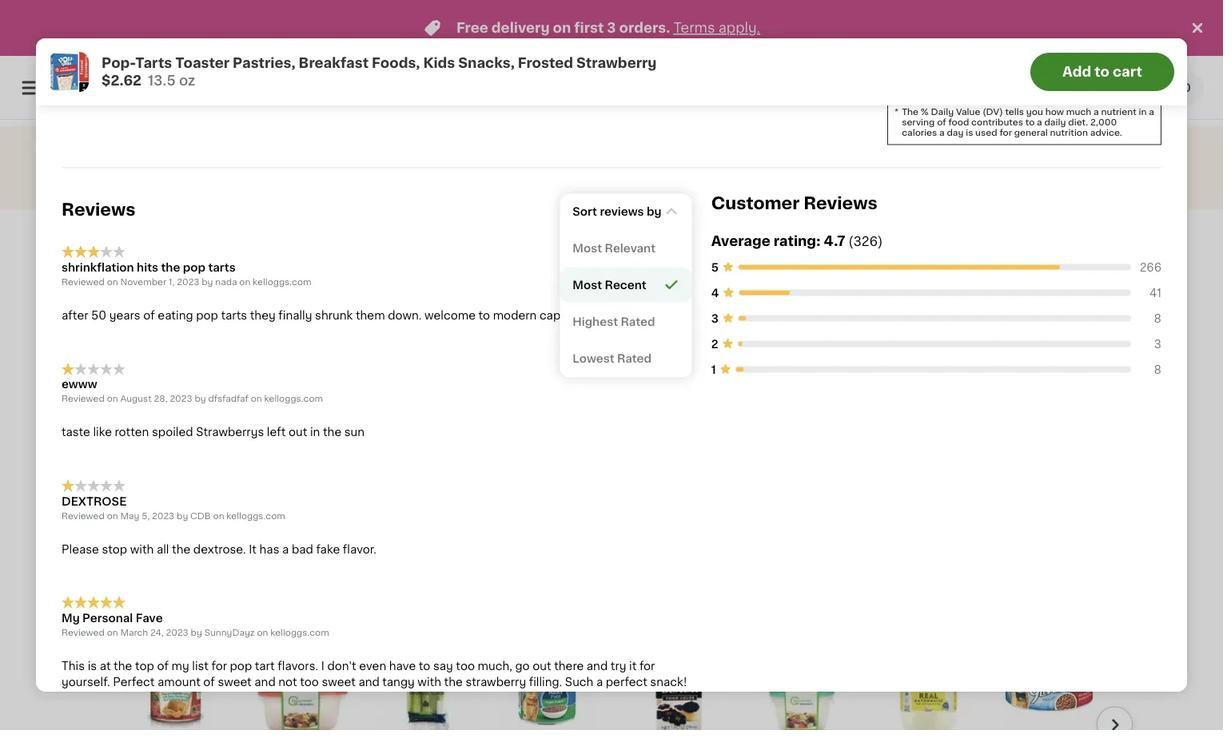 Task type: describe. For each thing, give the bounding box(es) containing it.
is inside * the % daily value (dv) tells you how much a nutrient in a serving of food contributes to a daily diet. 2,000 calories a day is used for general nutrition advice.
[[966, 129, 974, 137]]

kellogg's eggo frozen waffles, frozen breakfast, breakfast food, buttermilk
[[127, 463, 224, 511]]

for up nada
[[210, 226, 245, 249]]

rating:
[[774, 235, 821, 248]]

items
[[1046, 299, 1079, 310]]

2 sweet from the left
[[322, 678, 356, 689]]

rated for lowest rated
[[617, 353, 652, 365]]

snacks,
[[458, 56, 515, 70]]

a left day
[[940, 129, 945, 137]]

kelloggs.com inside my personal fave reviewed on march 24, 2023 by sunnydayz on kelloggs.com
[[271, 629, 329, 638]]

2
[[711, 339, 719, 350]]

in-store prices
[[184, 323, 250, 332]]

please
[[62, 545, 99, 556]]

kelloggs.com inside the dextrose reviewed on may 5, 2023 by cdb on kelloggs.com
[[227, 512, 285, 521]]

lowest
[[573, 353, 615, 365]]

breakfast inside pop-tarts toaster pastries, breakfast foods, kids snacks, frosted strawberry $2.62 13.5 oz
[[299, 56, 369, 70]]

average rating: 4.7 (326)
[[711, 235, 883, 248]]

0 horizontal spatial with
[[130, 545, 154, 556]]

0 vertical spatial too
[[456, 662, 475, 673]]

food,
[[139, 502, 164, 511]]

266
[[1140, 262, 1162, 273]]

1 horizontal spatial reviews
[[804, 195, 878, 212]]

most inside "most relevant" button
[[573, 243, 602, 254]]

you
[[1027, 108, 1044, 117]]

november
[[120, 278, 166, 287]]

1 vertical spatial tarts
[[221, 310, 247, 322]]

dextrose
[[62, 497, 127, 508]]

0 horizontal spatial and
[[255, 678, 276, 689]]

kellogg's eggo frozen waffles, frozen breakfast, breakfast food, buttermilk button
[[119, 351, 232, 511]]

on right sunnydayz
[[257, 629, 268, 638]]

pop-tarts toaster pastries, breakfast foods, kids snacks, frosted brown sugar cinnamon image
[[1003, 352, 1106, 455]]

go
[[515, 662, 530, 673]]

reviewed inside shrinkflation hits the pop tarts reviewed on november 1, 2023 by nada on kelloggs.com
[[62, 278, 105, 287]]

by inside "ewww reviewed on august 28, 2023 by dfsfadfaf on kelloggs.com"
[[195, 395, 206, 404]]

is inside this is at the top of my list for pop tart flavors. i don't even have to say too much, go out there and try it for yourself. perfect amount of sweet and not too sweet and tangy with the strawberry filling. such a perfect snack!
[[88, 662, 97, 673]]

3:20pm
[[242, 310, 277, 319]]

breakfast inside kellogg's eggo frozen waffles, frozen breakfast, breakfast food, buttermilk
[[178, 489, 220, 498]]

highest
[[573, 317, 618, 328]]

my personal fave reviewed on march 24, 2023 by sunnydayz on kelloggs.com
[[62, 614, 329, 638]]

4.7
[[824, 235, 846, 248]]

personal
[[82, 614, 133, 625]]

toaster
[[175, 56, 230, 70]]

2 vertical spatial most
[[573, 280, 602, 291]]

at
[[100, 662, 111, 673]]

to inside * the % daily value (dv) tells you how much a nutrient in a serving of food contributes to a daily diet. 2,000 calories a day is used for general nutrition advice.
[[1026, 118, 1035, 127]]

a down 'you'
[[1037, 118, 1043, 127]]

after 50 years of eating pop tarts they finally shrunk them down. welcome to modern capitalism
[[62, 310, 597, 322]]

contributes
[[972, 118, 1024, 127]]

to left eat
[[101, 65, 112, 76]]

results for "food"
[[113, 226, 331, 249]]

dietary fiber 1g
[[908, 34, 977, 43]]

welcome
[[425, 310, 476, 322]]

0 vertical spatial frozen
[[195, 463, 224, 472]]

gourmet food containers rectangle 3pk 12oz image
[[752, 634, 855, 731]]

2 9lives wet cat food image from the left
[[1003, 634, 1096, 728]]

0 horizontal spatial in
[[310, 428, 320, 439]]

most relevant button
[[560, 231, 692, 266]]

1 vertical spatial pop
[[196, 310, 218, 322]]

shrinkflation
[[62, 263, 134, 274]]

item carousel region
[[119, 627, 1133, 731]]

view all 20+ items
[[976, 299, 1079, 310]]

lowest rated button
[[560, 341, 692, 377]]

0 vertical spatial most recent
[[586, 205, 659, 216]]

kellogg's eggo frozen waffles, frozen breakfast, breakfast food, buttermilk image
[[124, 352, 227, 455]]

average
[[711, 235, 771, 248]]

for inside * the % daily value (dv) tells you how much a nutrient in a serving of food contributes to a daily diet. 2,000 calories a day is used for general nutrition advice.
[[1000, 129, 1013, 137]]

50
[[91, 310, 106, 322]]

on left may
[[107, 512, 118, 521]]

on inside limited time offer region
[[553, 21, 571, 35]]

includes 30g added sugars
[[927, 66, 1050, 75]]

for right it
[[640, 662, 655, 673]]

highest rated button
[[560, 305, 692, 340]]

sunnydayz
[[204, 629, 255, 638]]

by up prices
[[229, 310, 240, 319]]

pop-
[[102, 56, 135, 70]]

add to cart
[[1063, 65, 1143, 79]]

my
[[172, 662, 189, 673]]

kids
[[423, 56, 455, 70]]

breakfast,
[[131, 489, 176, 498]]

★★★★★ for my
[[62, 597, 126, 610]]

taste
[[62, 428, 90, 439]]

best foods mayonnaise real mayo image
[[877, 634, 980, 731]]

the
[[902, 108, 919, 117]]

by inside button
[[647, 206, 662, 217]]

nada
[[215, 278, 237, 287]]

ewww
[[62, 380, 97, 391]]

in inside * the % daily value (dv) tells you how much a nutrient in a serving of food contributes to a daily diet. 2,000 calories a day is used for general nutrition advice.
[[1139, 108, 1147, 117]]

on right nada
[[239, 278, 251, 287]]

1,
[[169, 278, 175, 287]]

out inside this is at the top of my list for pop tart flavors. i don't even have to say too much, go out there and try it for yourself. perfect amount of sweet and not too sweet and tangy with the strawberry filling. such a perfect snack!
[[533, 662, 551, 673]]

strawberry
[[577, 56, 657, 70]]

on down shrinkflation
[[107, 278, 118, 287]]

28,
[[154, 395, 168, 404]]

much,
[[478, 662, 512, 673]]

%
[[921, 108, 929, 117]]

a inside this is at the top of my list for pop tart flavors. i don't even have to say too much, go out there and try it for yourself. perfect amount of sweet and not too sweet and tangy with the strawberry filling. such a perfect snack!
[[597, 678, 603, 689]]

fake
[[316, 545, 340, 556]]

kelloggs.com inside shrinkflation hits the pop tarts reviewed on november 1, 2023 by nada on kelloggs.com
[[253, 278, 312, 287]]

2 horizontal spatial 3
[[1155, 339, 1162, 350]]

this
[[62, 662, 85, 673]]

of inside * the % daily value (dv) tells you how much a nutrient in a serving of food contributes to a daily diet. 2,000 calories a day is used for general nutrition advice.
[[937, 118, 947, 127]]

cdb
[[190, 512, 211, 521]]

general
[[1015, 129, 1048, 137]]

filling.
[[529, 678, 562, 689]]

on right dfsfadfaf
[[251, 395, 262, 404]]

view
[[976, 299, 1003, 310]]

say
[[433, 662, 453, 673]]

1 pop-tarts toaster pastries, breakfast foods, kids snacks, frosted strawberry image from the left
[[250, 352, 353, 455]]

a right nutrient
[[1149, 108, 1155, 117]]

value
[[956, 108, 981, 117]]

stop
[[102, 545, 127, 556]]

★★★★★ for shrinkflation
[[62, 246, 126, 259]]

modern
[[493, 310, 537, 322]]

0 vertical spatial recent
[[618, 205, 659, 216]]

kelloggs.com inside "ewww reviewed on august 28, 2023 by dfsfadfaf on kelloggs.com"
[[264, 395, 323, 404]]

perfect
[[113, 678, 155, 689]]

tells
[[1006, 108, 1024, 117]]

the left sun
[[323, 428, 342, 439]]

tarts inside shrinkflation hits the pop tarts reviewed on november 1, 2023 by nada on kelloggs.com
[[208, 263, 236, 274]]

tangy
[[383, 678, 415, 689]]

don't
[[327, 662, 356, 673]]

fave
[[136, 614, 163, 625]]

a up 2,000 at right top
[[1094, 108, 1099, 117]]

kellogg's
[[127, 463, 167, 472]]

spoiled
[[152, 428, 193, 439]]

reviews
[[600, 206, 644, 217]]

0 vertical spatial out
[[289, 428, 307, 439]]

added
[[987, 66, 1017, 75]]

shrinkflation hits the pop tarts reviewed on november 1, 2023 by nada on kelloggs.com
[[62, 263, 312, 287]]

2023 inside "ewww reviewed on august 28, 2023 by dfsfadfaf on kelloggs.com"
[[170, 395, 192, 404]]

dextrose reviewed on may 5, 2023 by cdb on kelloggs.com
[[62, 497, 285, 521]]

diet.
[[1069, 118, 1089, 127]]

how
[[1046, 108, 1064, 117]]

ewww reviewed on august 28, 2023 by dfsfadfaf on kelloggs.com
[[62, 380, 323, 404]]

2 pop-tarts toaster pastries, breakfast foods, kids snacks, frosted strawberry image from the left
[[752, 352, 855, 455]]

8 for 1
[[1154, 365, 1162, 376]]

sugars
[[1019, 66, 1050, 75]]

1
[[711, 365, 716, 376]]

terms apply. link
[[674, 21, 761, 35]]

strawberry
[[466, 678, 526, 689]]



Task type: locate. For each thing, give the bounding box(es) containing it.
for
[[1000, 129, 1013, 137], [210, 226, 245, 249], [212, 662, 227, 673], [640, 662, 655, 673]]

1 vertical spatial is
[[88, 662, 97, 673]]

0 vertical spatial is
[[966, 129, 974, 137]]

delivery
[[189, 310, 227, 319]]

limited time offer region
[[0, 0, 1188, 56]]

★★★★★ for ewww
[[62, 363, 126, 376]]

1 vertical spatial most recent button
[[560, 268, 692, 303]]

most recent button down "most relevant" button
[[560, 268, 692, 303]]

may
[[120, 512, 139, 521]]

of left my
[[157, 662, 169, 673]]

to up general
[[1026, 118, 1035, 127]]

flavors.
[[278, 662, 318, 673]]

breakfast left foods, on the left of page
[[299, 56, 369, 70]]

0 horizontal spatial sweet
[[218, 678, 252, 689]]

is right day
[[966, 129, 974, 137]]

0 horizontal spatial out
[[289, 428, 307, 439]]

1 horizontal spatial 9lives wet cat food image
[[1003, 634, 1096, 728]]

0 horizontal spatial too
[[300, 678, 319, 689]]

out up filling.
[[533, 662, 551, 673]]

food
[[949, 118, 970, 127]]

by left sunnydayz
[[191, 629, 202, 638]]

relevant
[[605, 243, 656, 254]]

2,000
[[1091, 118, 1117, 127]]

1 horizontal spatial sweet
[[322, 678, 356, 689]]

perfect
[[606, 678, 648, 689]]

to left modern
[[479, 310, 490, 322]]

8 for 3
[[1154, 313, 1162, 325]]

of down the list
[[203, 678, 215, 689]]

recent up the relevant
[[618, 205, 659, 216]]

august
[[120, 395, 152, 404]]

0 vertical spatial pop
[[183, 263, 206, 274]]

0 vertical spatial tarts
[[208, 263, 236, 274]]

1 horizontal spatial 3
[[711, 313, 719, 325]]

sweet down sunnydayz
[[218, 678, 252, 689]]

after
[[62, 310, 88, 322]]

1 vertical spatial with
[[418, 678, 441, 689]]

most relevant
[[573, 243, 656, 254]]

2023 right 1,
[[177, 278, 199, 287]]

to inside button
[[1095, 65, 1110, 79]]

0 vertical spatial breakfast
[[299, 56, 369, 70]]

snack!
[[650, 678, 688, 689]]

out right the left
[[289, 428, 307, 439]]

of right years
[[143, 310, 155, 322]]

0 vertical spatial with
[[130, 545, 154, 556]]

rated down highest rated "button"
[[617, 353, 652, 365]]

0 vertical spatial most
[[586, 205, 615, 216]]

41
[[1150, 288, 1162, 299]]

1 8 from the top
[[1154, 313, 1162, 325]]

dfsfadfaf
[[208, 395, 249, 404]]

in right nutrient
[[1139, 108, 1147, 117]]

on left august
[[107, 395, 118, 404]]

pop left tart
[[230, 662, 252, 673]]

2 horizontal spatial and
[[587, 662, 608, 673]]

1 vertical spatial in
[[310, 428, 320, 439]]

not
[[279, 678, 297, 689]]

most
[[586, 205, 615, 216], [573, 243, 602, 254], [573, 280, 602, 291]]

to right add in the top right of the page
[[1095, 65, 1110, 79]]

pop up walmart
[[183, 263, 206, 274]]

1g
[[968, 34, 977, 43]]

finally
[[279, 310, 312, 322]]

1 vertical spatial rated
[[617, 353, 652, 365]]

capitalism
[[540, 310, 597, 322]]

customer reviews
[[711, 195, 878, 212]]

even
[[359, 662, 386, 673]]

highest rated
[[573, 317, 655, 328]]

it
[[249, 545, 257, 556]]

nutrient
[[1102, 108, 1137, 117]]

has
[[260, 545, 280, 556]]

with down say at the bottom left
[[418, 678, 441, 689]]

0 vertical spatial rated
[[621, 317, 655, 328]]

0 vertical spatial in
[[1139, 108, 1147, 117]]

2 vertical spatial 3
[[1155, 339, 1162, 350]]

2 vertical spatial pop
[[230, 662, 252, 673]]

5,
[[142, 512, 150, 521]]

pop inside shrinkflation hits the pop tarts reviewed on november 1, 2023 by nada on kelloggs.com
[[183, 263, 206, 274]]

most recent button up "most relevant" button
[[563, 197, 689, 223]]

0 horizontal spatial reviews
[[62, 202, 135, 219]]

pop-tarts toaster pastries, breakfast foods, kids snacks, frosted strawberry image
[[250, 352, 353, 455], [752, 352, 855, 455]]

0 horizontal spatial is
[[88, 662, 97, 673]]

breakfast up the buttermilk
[[178, 489, 220, 498]]

by
[[647, 206, 662, 217], [202, 278, 213, 287], [229, 310, 240, 319], [195, 395, 206, 404], [177, 512, 188, 521], [191, 629, 202, 638]]

the down say at the bottom left
[[444, 678, 463, 689]]

cart
[[1113, 65, 1143, 79]]

a right such
[[597, 678, 603, 689]]

by inside shrinkflation hits the pop tarts reviewed on november 1, 2023 by nada on kelloggs.com
[[202, 278, 213, 287]]

and down tart
[[255, 678, 276, 689]]

kelloggs.com up finally
[[253, 278, 312, 287]]

1 vertical spatial most recent
[[573, 280, 647, 291]]

dextrose.
[[193, 545, 246, 556]]

eat
[[115, 65, 134, 76]]

walmart show all 22 items element
[[180, 279, 976, 295]]

kelloggs.com up the left
[[264, 395, 323, 404]]

by down the buttermilk
[[177, 512, 188, 521]]

frozen down eggo
[[180, 476, 209, 485]]

with right stop
[[130, 545, 154, 556]]

delivery
[[492, 21, 550, 35]]

most recent
[[586, 205, 659, 216], [573, 280, 647, 291]]

13.5
[[148, 74, 176, 88]]

nutrition
[[1050, 129, 1088, 137]]

the
[[161, 263, 180, 274], [323, 428, 342, 439], [172, 545, 191, 556], [114, 662, 132, 673], [444, 678, 463, 689]]

the inside shrinkflation hits the pop tarts reviewed on november 1, 2023 by nada on kelloggs.com
[[161, 263, 180, 274]]

1 horizontal spatial out
[[533, 662, 551, 673]]

9lives wet cat food image
[[501, 634, 594, 728], [1003, 634, 1096, 728]]

* the % daily value (dv) tells you how much a nutrient in a serving of food contributes to a daily diet. 2,000 calories a day is used for general nutrition advice.
[[895, 108, 1155, 137]]

by left dfsfadfaf
[[195, 395, 206, 404]]

20+
[[1022, 299, 1044, 310]]

0 horizontal spatial pop-tarts toaster pastries, breakfast foods, kids snacks, frosted strawberry image
[[250, 352, 353, 455]]

most down 'sort'
[[573, 243, 602, 254]]

reviewed inside "ewww reviewed on august 28, 2023 by dfsfadfaf on kelloggs.com"
[[62, 395, 105, 404]]

gourmet food containers rectangle 2pk 25.5oz image
[[250, 634, 353, 731]]

sweet down don't
[[322, 678, 356, 689]]

all left the '20+'
[[1006, 299, 1019, 310]]

by inside the dextrose reviewed on may 5, 2023 by cdb on kelloggs.com
[[177, 512, 188, 521]]

5
[[711, 262, 719, 273]]

frozen
[[195, 463, 224, 472], [180, 476, 209, 485]]

the right at
[[114, 662, 132, 673]]

by left nada
[[202, 278, 213, 287]]

reviewed down my
[[62, 629, 105, 638]]

1 horizontal spatial with
[[418, 678, 441, 689]]

out
[[289, 428, 307, 439], [533, 662, 551, 673]]

2023 right 28, on the bottom of the page
[[170, 395, 192, 404]]

pacific foods celery sticks image
[[375, 634, 478, 731]]

rated for highest rated
[[621, 317, 655, 328]]

reviewed inside my personal fave reviewed on march 24, 2023 by sunnydayz on kelloggs.com
[[62, 629, 105, 638]]

too right say at the bottom left
[[456, 662, 475, 673]]

and
[[587, 662, 608, 673], [255, 678, 276, 689], [359, 678, 380, 689]]

1 vertical spatial breakfast
[[178, 489, 220, 498]]

it
[[629, 662, 637, 673]]

$2.62
[[102, 74, 141, 88]]

rated inside button
[[617, 353, 652, 365]]

1 vertical spatial frozen
[[180, 476, 209, 485]]

recent
[[618, 205, 659, 216], [605, 280, 647, 291]]

most up 'capitalism'
[[573, 280, 602, 291]]

is
[[966, 129, 974, 137], [88, 662, 97, 673]]

1 horizontal spatial is
[[966, 129, 974, 137]]

60%
[[1134, 66, 1155, 75]]

by right reviews
[[647, 206, 662, 217]]

1 9lives wet cat food image from the left
[[501, 634, 594, 728]]

kelloggs.com up it
[[227, 512, 285, 521]]

with inside this is at the top of my list for pop tart flavors. i don't even have to say too much, go out there and try it for yourself. perfect amount of sweet and not too sweet and tangy with the strawberry filling. such a perfect snack!
[[418, 678, 441, 689]]

"food"
[[251, 226, 331, 249]]

1 vertical spatial too
[[300, 678, 319, 689]]

and left try
[[587, 662, 608, 673]]

1 vertical spatial 3
[[711, 313, 719, 325]]

4%
[[1140, 34, 1155, 43]]

reviews up 4.7
[[804, 195, 878, 212]]

rated inside "button"
[[621, 317, 655, 328]]

kellogg's eggo frozen waffles, frozen breakfast, breakfast food, original image
[[877, 352, 980, 455]]

yourself.
[[62, 678, 110, 689]]

all
[[1006, 299, 1019, 310], [157, 545, 169, 556]]

rated up the lowest rated button
[[621, 317, 655, 328]]

frosted
[[518, 56, 573, 70]]

★★★★★ for dextrose
[[62, 480, 126, 493]]

on left the first
[[553, 21, 571, 35]]

reviewed down ewww
[[62, 395, 105, 404]]

2023 right 24,
[[166, 629, 189, 638]]

chef boyardee spaghetti and meatballs canned food image
[[124, 634, 227, 731]]

2023 inside my personal fave reviewed on march 24, 2023 by sunnydayz on kelloggs.com
[[166, 629, 189, 638]]

reviewed down dextrose
[[62, 512, 105, 521]]

on down "personal"
[[107, 629, 118, 638]]

kelloggs.com up flavors.
[[271, 629, 329, 638]]

delivery by 3:20pm
[[189, 310, 277, 319]]

0 vertical spatial 3
[[607, 21, 616, 35]]

too
[[456, 662, 475, 673], [300, 678, 319, 689]]

much
[[1067, 108, 1092, 117]]

sort reviews by
[[573, 206, 662, 217]]

2023 inside shrinkflation hits the pop tarts reviewed on november 1, 2023 by nada on kelloggs.com
[[177, 278, 199, 287]]

too down flavors.
[[300, 678, 319, 689]]

0 horizontal spatial 3
[[607, 21, 616, 35]]

my
[[62, 614, 80, 625]]

1 vertical spatial recent
[[605, 280, 647, 291]]

1 horizontal spatial in
[[1139, 108, 1147, 117]]

2 8 from the top
[[1154, 365, 1162, 376]]

march
[[120, 629, 148, 638]]

and down even
[[359, 678, 380, 689]]

by inside my personal fave reviewed on march 24, 2023 by sunnydayz on kelloggs.com
[[191, 629, 202, 638]]

4 reviewed from the top
[[62, 629, 105, 638]]

1 sweet from the left
[[218, 678, 252, 689]]

1 vertical spatial out
[[533, 662, 551, 673]]

frozen right eggo
[[195, 463, 224, 472]]

prices
[[222, 323, 250, 332]]

to left say at the bottom left
[[419, 662, 431, 673]]

them
[[356, 310, 385, 322]]

oz
[[179, 74, 195, 88]]

2023
[[177, 278, 199, 287], [170, 395, 192, 404], [152, 512, 175, 521], [166, 629, 189, 638]]

2023 down food,
[[152, 512, 175, 521]]

1 reviewed from the top
[[62, 278, 105, 287]]

reviews
[[804, 195, 878, 212], [62, 202, 135, 219]]

1 horizontal spatial all
[[1006, 299, 1019, 310]]

pop inside this is at the top of my list for pop tart flavors. i don't even have to say too much, go out there and try it for yourself. perfect amount of sweet and not too sweet and tangy with the strawberry filling. such a perfect snack!
[[230, 662, 252, 673]]

3 up 2
[[711, 313, 719, 325]]

most up most relevant
[[586, 205, 615, 216]]

recent down "most relevant" button
[[605, 280, 647, 291]]

rotten
[[115, 428, 149, 439]]

1 horizontal spatial breakfast
[[299, 56, 369, 70]]

0 vertical spatial 8
[[1154, 313, 1162, 325]]

3 inside limited time offer region
[[607, 21, 616, 35]]

reviewed down shrinkflation
[[62, 278, 105, 287]]

daily
[[1045, 118, 1066, 127]]

1 vertical spatial 8
[[1154, 365, 1162, 376]]

1 vertical spatial most
[[573, 243, 602, 254]]

tarts up nada
[[208, 263, 236, 274]]

0 horizontal spatial 9lives wet cat food image
[[501, 634, 594, 728]]

is left at
[[88, 662, 97, 673]]

1 vertical spatial all
[[157, 545, 169, 556]]

for down contributes
[[1000, 129, 1013, 137]]

to inside this is at the top of my list for pop tart flavors. i don't even have to say too much, go out there and try it for yourself. perfect amount of sweet and not too sweet and tangy with the strawberry filling. such a perfect snack!
[[419, 662, 431, 673]]

*
[[895, 108, 899, 117]]

reviews up shrinkflation
[[62, 202, 135, 219]]

2 reviewed from the top
[[62, 395, 105, 404]]

kelloggs.com
[[253, 278, 312, 287], [264, 395, 323, 404], [227, 512, 285, 521], [271, 629, 329, 638]]

delimex chicken & cheese large flour taquitos frozen food snacks image
[[501, 352, 604, 455]]

3 reviewed from the top
[[62, 512, 105, 521]]

the left the dextrose.
[[172, 545, 191, 556]]

0 horizontal spatial all
[[157, 545, 169, 556]]

taste like rotten spoiled strawberrys left out in the sun
[[62, 428, 365, 439]]

tarts up prices
[[221, 310, 247, 322]]

of down daily
[[937, 118, 947, 127]]

flavor.
[[343, 545, 377, 556]]

on right cdb
[[213, 512, 224, 521]]

1 horizontal spatial too
[[456, 662, 475, 673]]

years
[[109, 310, 141, 322]]

buttermilk
[[166, 502, 212, 511]]

2023 inside the dextrose reviewed on may 5, 2023 by cdb on kelloggs.com
[[152, 512, 175, 521]]

0 horizontal spatial breakfast
[[178, 489, 220, 498]]

all down the dextrose reviewed on may 5, 2023 by cdb on kelloggs.com
[[157, 545, 169, 556]]

3 right the first
[[607, 21, 616, 35]]

most recent up "most relevant" button
[[586, 205, 659, 216]]

for right the list
[[212, 662, 227, 673]]

such
[[565, 678, 594, 689]]

with
[[130, 545, 154, 556], [418, 678, 441, 689]]

pop up store
[[196, 310, 218, 322]]

in right the left
[[310, 428, 320, 439]]

instacart logo image
[[54, 78, 150, 98]]

breakfast
[[299, 56, 369, 70], [178, 489, 220, 498]]

3 down 41
[[1155, 339, 1162, 350]]

reviewed inside the dextrose reviewed on may 5, 2023 by cdb on kelloggs.com
[[62, 512, 105, 521]]

kellogg's eggo frozen waffles, frozen breakfast, breakfast food, blueberry image
[[626, 352, 729, 455]]

bakersfield food coloring image
[[626, 634, 729, 731]]

calories
[[902, 129, 938, 137]]

a right the has
[[282, 545, 289, 556]]

1 horizontal spatial and
[[359, 678, 380, 689]]

dietary
[[908, 34, 941, 43]]

1 horizontal spatial pop-tarts toaster pastries, breakfast foods, kids snacks, frosted strawberry image
[[752, 352, 855, 455]]

0 vertical spatial most recent button
[[563, 197, 689, 223]]

day
[[947, 129, 964, 137]]

tarts
[[135, 56, 172, 70]]

30g
[[967, 66, 985, 75]]

the up 1,
[[161, 263, 180, 274]]

most recent up highest rated
[[573, 280, 647, 291]]

0 vertical spatial all
[[1006, 299, 1019, 310]]

sort
[[573, 206, 597, 217]]

walmart
[[180, 281, 228, 293]]

24,
[[150, 629, 164, 638]]

daily
[[931, 108, 954, 117]]



Task type: vqa. For each thing, say whether or not it's contained in the screenshot.
Goods at the left bottom of page
no



